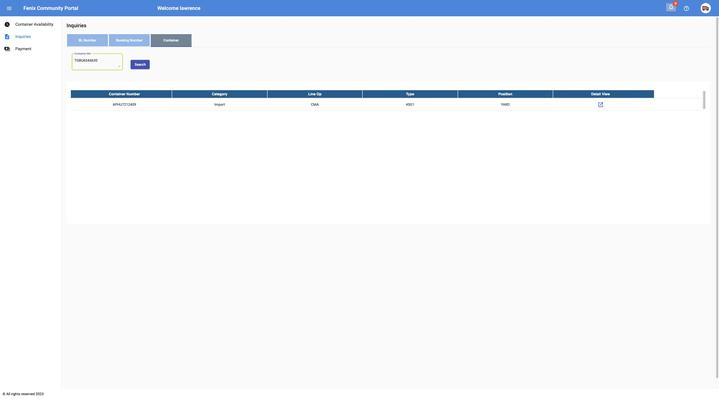 Task type: locate. For each thing, give the bounding box(es) containing it.
booking
[[116, 38, 129, 42]]

notifications_none button
[[666, 3, 677, 11]]

number for container number
[[127, 92, 140, 96]]

no color image containing notifications_none
[[668, 4, 674, 10]]

number for booking number
[[130, 38, 143, 42]]

number right booking
[[130, 38, 143, 42]]

container for container number
[[109, 92, 126, 96]]

inquiries
[[67, 22, 86, 29], [15, 34, 31, 39]]

number up aphu7212409
[[127, 92, 140, 96]]

op
[[317, 92, 322, 96]]

help_outline
[[684, 5, 690, 12]]

portal
[[64, 5, 78, 11]]

no color image containing watch_later
[[4, 21, 10, 28]]

2 horizontal spatial no color image
[[668, 4, 674, 10]]

0 vertical spatial container
[[15, 22, 33, 27]]

inquiries up payment
[[15, 34, 31, 39]]

type column header
[[363, 90, 458, 98]]

import
[[214, 103, 225, 107]]

row containing container number
[[71, 90, 703, 98]]

1 vertical spatial container
[[163, 38, 179, 42]]

no color image right notifications_none popup button
[[684, 5, 690, 12]]

rights
[[11, 392, 20, 397]]

row inside the open_in_new grid
[[71, 90, 703, 98]]

1 vertical spatial inquiries
[[15, 34, 31, 39]]

type
[[406, 92, 414, 96]]

no color image inside menu button
[[6, 5, 12, 12]]

no color image
[[668, 4, 674, 10], [6, 5, 12, 12], [598, 102, 604, 108]]

number
[[84, 38, 96, 42], [130, 38, 143, 42], [127, 92, 140, 96]]

view
[[602, 92, 610, 96]]

open_in_new button
[[596, 99, 606, 110]]

container for container availability
[[15, 22, 33, 27]]

number inside container number column header
[[127, 92, 140, 96]]

bl number tab panel
[[67, 47, 710, 225]]

no color image up description
[[4, 21, 10, 28]]

aphu7212409
[[113, 103, 136, 107]]

0 vertical spatial inquiries
[[67, 22, 86, 29]]

help_outline button
[[682, 3, 692, 13]]

2 vertical spatial container
[[109, 92, 126, 96]]

no color image
[[684, 5, 690, 12], [4, 21, 10, 28], [4, 34, 10, 40], [4, 46, 10, 52]]

payment
[[15, 46, 31, 51]]

open_in_new
[[598, 102, 604, 108]]

open_in_new grid
[[71, 90, 706, 111]]

no color image for container availability
[[4, 21, 10, 28]]

1 horizontal spatial inquiries
[[67, 22, 86, 29]]

no color image up the watch_later
[[6, 5, 12, 12]]

no color image containing menu
[[6, 5, 12, 12]]

payments
[[4, 46, 10, 52]]

no color image down description
[[4, 46, 10, 52]]

number right bl
[[84, 38, 96, 42]]

no color image containing payments
[[4, 46, 10, 52]]

row
[[71, 90, 703, 98]]

None text field
[[74, 58, 120, 67]]

open_in_new row
[[71, 98, 703, 111]]

0 horizontal spatial container
[[15, 22, 33, 27]]

container
[[15, 22, 33, 27], [163, 38, 179, 42], [109, 92, 126, 96]]

no color image containing open_in_new
[[598, 102, 604, 108]]

no color image inside notifications_none popup button
[[668, 4, 674, 10]]

booking number tab panel
[[67, 47, 710, 225]]

search button
[[131, 60, 150, 69]]

navigation
[[0, 16, 61, 55]]

no color image down the watch_later
[[4, 34, 10, 40]]

no color image down detail view
[[598, 102, 604, 108]]

no color image left the help_outline popup button
[[668, 4, 674, 10]]

no color image containing help_outline
[[684, 5, 690, 12]]

inquiries up bl
[[67, 22, 86, 29]]

no color image containing description
[[4, 34, 10, 40]]

© all rights reserved 2023
[[3, 392, 44, 397]]

0 horizontal spatial no color image
[[6, 5, 12, 12]]

2 horizontal spatial container
[[163, 38, 179, 42]]

availability
[[34, 22, 53, 27]]

no color image inside open_in_new button
[[598, 102, 604, 108]]

45g1
[[406, 103, 415, 107]]

line
[[308, 92, 316, 96]]

description
[[4, 34, 10, 40]]

container inside column header
[[109, 92, 126, 96]]

watch_later
[[4, 21, 10, 28]]

©
[[3, 392, 5, 397]]

1 horizontal spatial no color image
[[598, 102, 604, 108]]

1 horizontal spatial container
[[109, 92, 126, 96]]



Task type: vqa. For each thing, say whether or not it's contained in the screenshot.
rightmost you
no



Task type: describe. For each thing, give the bounding box(es) containing it.
container for container
[[163, 38, 179, 42]]

line op column header
[[267, 90, 363, 98]]

number for bl number
[[84, 38, 96, 42]]

fenix
[[23, 5, 36, 11]]

no color image for notifications_none popup button
[[668, 4, 674, 10]]

line op
[[308, 92, 322, 96]]

reserved
[[21, 392, 35, 397]]

navigation containing watch_later
[[0, 16, 61, 55]]

container availability
[[15, 22, 53, 27]]

menu button
[[4, 3, 14, 13]]

menu
[[6, 5, 12, 12]]

community
[[37, 5, 63, 11]]

search
[[135, 62, 146, 67]]

no color image for inquiries
[[4, 34, 10, 40]]

category
[[212, 92, 227, 96]]

container number column header
[[71, 90, 172, 98]]

detail
[[591, 92, 601, 96]]

fenix community portal
[[23, 5, 78, 11]]

0 horizontal spatial inquiries
[[15, 34, 31, 39]]

container number
[[109, 92, 140, 96]]

category column header
[[172, 90, 267, 98]]

2023
[[36, 392, 44, 397]]

welcome lawrence
[[157, 5, 201, 11]]

no color image for payment
[[4, 46, 10, 52]]

cma
[[311, 103, 319, 107]]

detail view
[[591, 92, 610, 96]]

booking number
[[116, 38, 143, 42]]

no color image for open_in_new button on the right top
[[598, 102, 604, 108]]

notifications_none
[[668, 4, 674, 10]]

all
[[6, 392, 10, 397]]

bl number
[[79, 38, 96, 42]]

no color image inside the help_outline popup button
[[684, 5, 690, 12]]

position column header
[[458, 90, 553, 98]]

detail view column header
[[553, 90, 655, 98]]

position
[[499, 92, 513, 96]]

welcome
[[157, 5, 179, 11]]

yard
[[501, 103, 510, 107]]

no color image for menu button
[[6, 5, 12, 12]]

bl
[[79, 38, 83, 42]]

lawrence
[[180, 5, 201, 11]]



